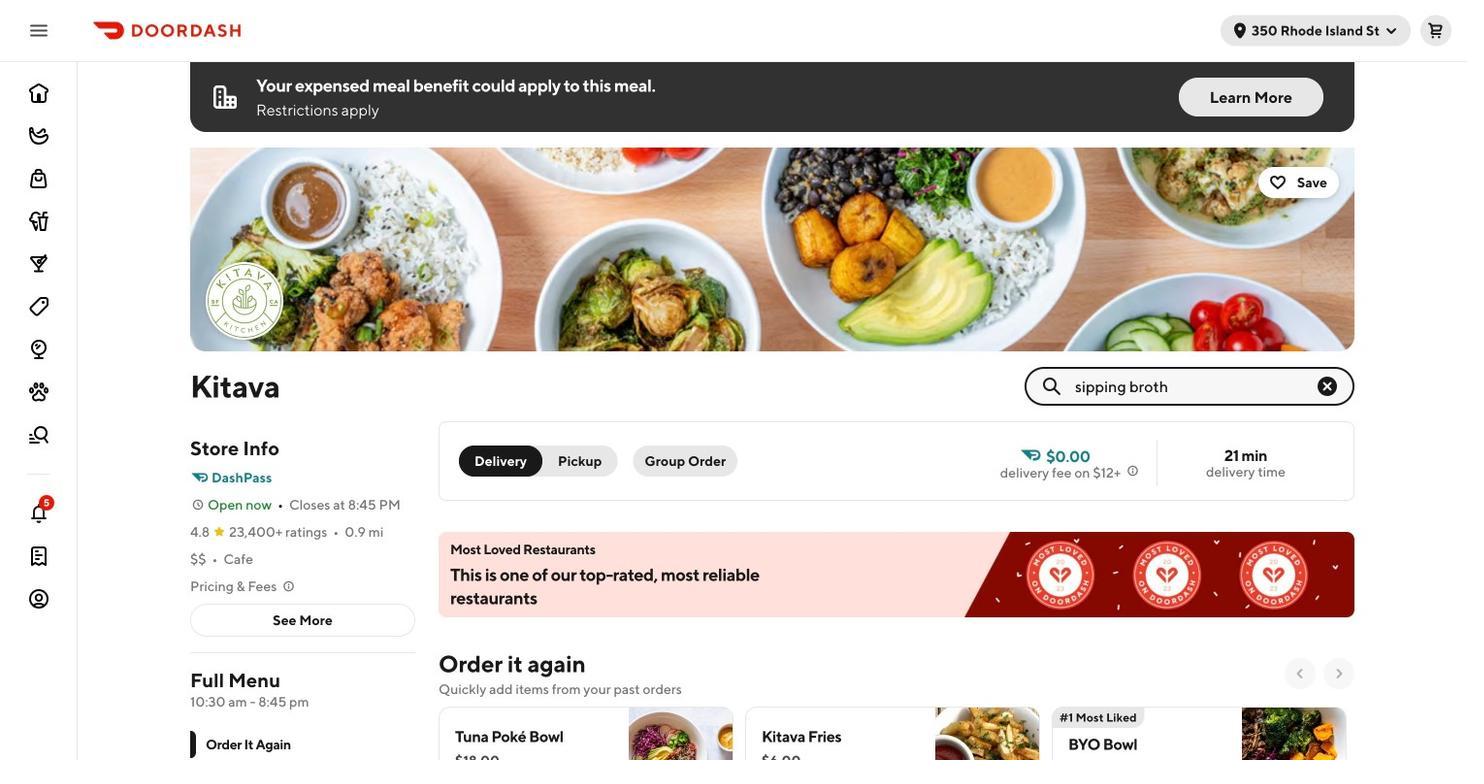 Task type: describe. For each thing, give the bounding box(es) containing it.
order methods option group
[[459, 446, 618, 477]]

open menu image
[[27, 19, 50, 42]]

next button of carousel image
[[1332, 666, 1347, 681]]

0 items, open order cart image
[[1429, 23, 1444, 38]]



Task type: vqa. For each thing, say whether or not it's contained in the screenshot.
0 Items, Open Order Cart icon on the right top of the page
yes



Task type: locate. For each thing, give the bounding box(es) containing it.
previous button of carousel image
[[1293, 666, 1308, 681]]

heading
[[439, 648, 586, 679]]

kitava image
[[190, 148, 1355, 351], [208, 264, 281, 338]]

None radio
[[459, 446, 543, 477]]

Item Search search field
[[1075, 376, 1316, 397]]

None radio
[[531, 446, 618, 477]]



